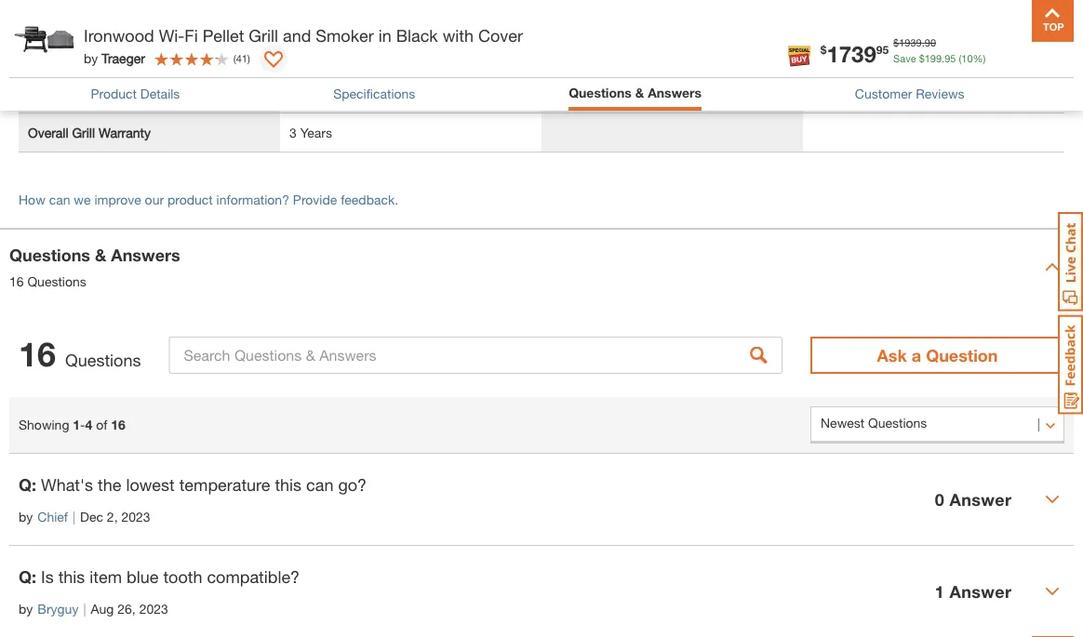 Task type: vqa. For each thing, say whether or not it's contained in the screenshot.
'Steel'
no



Task type: locate. For each thing, give the bounding box(es) containing it.
0 vertical spatial 16
[[9, 274, 24, 290]]

we
[[74, 192, 91, 207]]

bryguy
[[38, 601, 79, 617]]

grill
[[249, 26, 278, 46], [72, 125, 95, 140]]

2 answer from the top
[[949, 582, 1012, 602]]

$ inside "$ 1739 95"
[[820, 44, 827, 57]]

| left aug
[[83, 601, 86, 617]]

1 horizontal spatial &
[[635, 85, 644, 100]]

caret image for 16
[[1045, 260, 1060, 275]]

go?
[[338, 475, 367, 495]]

what's
[[41, 475, 93, 495]]

0 vertical spatial 1
[[73, 418, 80, 433]]

1 horizontal spatial can
[[306, 475, 333, 495]]

. left the "10" at the top right of page
[[942, 52, 945, 64]]

0 vertical spatial answer
[[949, 490, 1012, 510]]

top button
[[1032, 0, 1074, 42]]

can left we
[[49, 192, 70, 207]]

listings
[[134, 86, 179, 101], [406, 86, 451, 101]]

1 horizontal spatial answers
[[648, 85, 702, 100]]

answer
[[949, 490, 1012, 510], [949, 582, 1012, 602]]

and down traeger
[[108, 86, 130, 101]]

caret image
[[1045, 585, 1060, 599]]

1
[[73, 418, 80, 433], [935, 582, 944, 602]]

1 answer
[[935, 582, 1012, 602]]

.
[[922, 37, 925, 49], [942, 52, 945, 64]]

answer right 0
[[949, 490, 1012, 510]]

& for questions & answers
[[635, 85, 644, 100]]

listings right or in the left of the page
[[406, 86, 451, 101]]

2023 right 2,
[[121, 509, 150, 525]]

bryguy button
[[38, 599, 79, 619]]

and left 'smoker'
[[283, 26, 311, 46]]

save
[[893, 52, 916, 64]]

answers inside questions & answers 16 questions
[[111, 245, 180, 265]]

3 years down 1739
[[812, 86, 855, 101]]

2023 for lowest
[[121, 509, 150, 525]]

1 vertical spatial answer
[[949, 582, 1012, 602]]

3 years
[[812, 86, 855, 101], [289, 125, 332, 140]]

)
[[247, 52, 250, 64]]

1 left the 4
[[73, 418, 80, 433]]

2023
[[121, 509, 150, 525], [139, 601, 168, 617]]

( inside $ 1939 . 90 save $ 199 . 95 ( 10 %)
[[959, 52, 961, 64]]

can inside questions element
[[306, 475, 333, 495]]

details
[[140, 86, 180, 101]]

1 horizontal spatial |
[[83, 601, 86, 617]]

$ 1739 95
[[820, 40, 889, 67]]

and
[[283, 26, 311, 46], [108, 86, 130, 101]]

this right temperature
[[275, 475, 302, 495]]

1 vertical spatial years
[[300, 125, 332, 140]]

1 horizontal spatial years
[[823, 86, 855, 101]]

16 up showing
[[19, 334, 56, 374]]

in
[[378, 26, 391, 46]]

q: is this item blue tooth compatible?
[[19, 567, 300, 587]]

0 horizontal spatial listings
[[134, 86, 179, 101]]

1939
[[899, 37, 922, 49]]

0 horizontal spatial 3 years
[[289, 125, 332, 140]]

warranty down product details
[[99, 125, 151, 140]]

1 horizontal spatial warranty
[[99, 125, 151, 140]]

1 q: from the top
[[19, 475, 36, 495]]

caret image inside questions element
[[1045, 492, 1060, 507]]

black
[[396, 26, 438, 46]]

q:
[[19, 475, 36, 495], [19, 567, 36, 587]]

0 vertical spatial years
[[823, 86, 855, 101]]

. up 199
[[922, 37, 925, 49]]

years down no
[[300, 125, 332, 140]]

(
[[959, 52, 961, 64], [233, 52, 236, 64]]

1 horizontal spatial listings
[[406, 86, 451, 101]]

1 vertical spatial &
[[95, 245, 106, 265]]

-
[[80, 418, 85, 433]]

2 horizontal spatial $
[[919, 52, 925, 64]]

1 vertical spatial grill
[[72, 125, 95, 140]]

1 vertical spatial 3
[[289, 125, 297, 140]]

1 caret image from the top
[[1045, 260, 1060, 275]]

answer for 0 answer
[[949, 490, 1012, 510]]

$
[[893, 37, 899, 49], [820, 44, 827, 57], [919, 52, 925, 64]]

item
[[90, 567, 122, 587]]

caret image
[[1045, 260, 1060, 275], [1045, 492, 1060, 507]]

1 horizontal spatial 95
[[945, 52, 956, 64]]

0 vertical spatial answers
[[648, 85, 702, 100]]

1 vertical spatial .
[[942, 52, 945, 64]]

16 down how
[[9, 274, 24, 290]]

0 horizontal spatial warranty
[[19, 42, 86, 62]]

3 down no
[[289, 125, 297, 140]]

2 caret image from the top
[[1045, 492, 1060, 507]]

0 vertical spatial &
[[635, 85, 644, 100]]

0 horizontal spatial grill
[[72, 125, 95, 140]]

$ for 1739
[[820, 44, 827, 57]]

95 left save
[[876, 44, 889, 57]]

2023 right 26,
[[139, 601, 168, 617]]

1 horizontal spatial and
[[283, 26, 311, 46]]

0 vertical spatial |
[[73, 509, 75, 525]]

showing 1 - 4 of 16
[[19, 418, 126, 433]]

0 vertical spatial 3
[[812, 86, 820, 101]]

customer
[[855, 86, 912, 101]]

1 vertical spatial can
[[306, 475, 333, 495]]

product details button
[[91, 84, 180, 104], [91, 84, 180, 104]]

16 right of
[[111, 418, 126, 433]]

answers down our
[[111, 245, 180, 265]]

1 horizontal spatial 1
[[935, 582, 944, 602]]

q: left the what's
[[19, 475, 36, 495]]

1 horizontal spatial grill
[[249, 26, 278, 46]]

by for what's
[[19, 509, 33, 525]]

& right grate
[[635, 85, 644, 100]]

questions element
[[9, 453, 1074, 637]]

1 vertical spatial by
[[19, 509, 33, 525]]

warranty right grate
[[587, 86, 639, 101]]

1 vertical spatial q:
[[19, 567, 36, 587]]

%)
[[973, 52, 986, 64]]

0 horizontal spatial 95
[[876, 44, 889, 57]]

( left )
[[233, 52, 236, 64]]

live chat image
[[1058, 212, 1083, 312]]

0 horizontal spatial &
[[95, 245, 106, 265]]

warranty
[[19, 42, 86, 62], [587, 86, 639, 101], [99, 125, 151, 140]]

& inside questions & answers 16 questions
[[95, 245, 106, 265]]

0 horizontal spatial .
[[922, 37, 925, 49]]

16
[[9, 274, 24, 290], [19, 334, 56, 374], [111, 418, 126, 433]]

certifications
[[100, 42, 199, 62], [28, 86, 105, 101], [310, 86, 387, 101]]

$ 1939 . 90 save $ 199 . 95 ( 10 %)
[[893, 37, 986, 64]]

1 vertical spatial 1
[[935, 582, 944, 602]]

1 vertical spatial and
[[108, 86, 130, 101]]

how
[[19, 192, 45, 207]]

years down 1739
[[823, 86, 855, 101]]

0 vertical spatial caret image
[[1045, 260, 1060, 275]]

16 inside questions & answers 16 questions
[[9, 274, 24, 290]]

0 vertical spatial and
[[283, 26, 311, 46]]

/
[[90, 42, 96, 62]]

our
[[145, 192, 164, 207]]

3 years down no
[[289, 125, 332, 140]]

( left %)
[[959, 52, 961, 64]]

grill right overall
[[72, 125, 95, 140]]

1 vertical spatial warranty
[[587, 86, 639, 101]]

1 vertical spatial |
[[83, 601, 86, 617]]

95 left the "10" at the top right of page
[[945, 52, 956, 64]]

grill up display icon
[[249, 26, 278, 46]]

warranty left /
[[19, 42, 86, 62]]

a
[[912, 345, 921, 365]]

1 vertical spatial 2023
[[139, 601, 168, 617]]

0 vertical spatial this
[[275, 475, 302, 495]]

1 answer from the top
[[949, 490, 1012, 510]]

grate
[[551, 86, 583, 101]]

1 horizontal spatial 3
[[812, 86, 820, 101]]

1 vertical spatial 16
[[19, 334, 56, 374]]

0 horizontal spatial and
[[108, 86, 130, 101]]

2 vertical spatial warranty
[[99, 125, 151, 140]]

1 down 0
[[935, 582, 944, 602]]

answers right grate warranty
[[648, 85, 702, 100]]

product
[[91, 86, 137, 101]]

1 ( from the left
[[959, 52, 961, 64]]

caret image for 0 answer
[[1045, 492, 1060, 507]]

pellet
[[203, 26, 244, 46]]

by for is
[[19, 601, 33, 617]]

information?
[[216, 192, 289, 207]]

by chief | dec 2, 2023
[[19, 509, 150, 525]]

by left bryguy
[[19, 601, 33, 617]]

$ up save
[[893, 37, 899, 49]]

1 listings from the left
[[134, 86, 179, 101]]

0 horizontal spatial answers
[[111, 245, 180, 265]]

0 vertical spatial by
[[84, 51, 98, 66]]

|
[[73, 509, 75, 525], [83, 601, 86, 617]]

customer reviews button
[[855, 84, 964, 104], [855, 84, 964, 104]]

1 horizontal spatial $
[[893, 37, 899, 49]]

0 vertical spatial grill
[[249, 26, 278, 46]]

| left dec
[[73, 509, 75, 525]]

product image image
[[14, 9, 74, 70]]

ask
[[877, 345, 907, 365]]

answers
[[648, 85, 702, 100], [111, 245, 180, 265]]

0 horizontal spatial (
[[233, 52, 236, 64]]

by left chief
[[19, 509, 33, 525]]

display image
[[264, 51, 283, 70]]

0 vertical spatial q:
[[19, 475, 36, 495]]

0 horizontal spatial years
[[300, 125, 332, 140]]

by
[[84, 51, 98, 66], [19, 509, 33, 525], [19, 601, 33, 617]]

1 vertical spatial 3 years
[[289, 125, 332, 140]]

of
[[96, 418, 107, 433]]

& down improve
[[95, 245, 106, 265]]

0 vertical spatial 2023
[[121, 509, 150, 525]]

this right is
[[58, 567, 85, 587]]

1 vertical spatial this
[[58, 567, 85, 587]]

0 horizontal spatial |
[[73, 509, 75, 525]]

1 horizontal spatial this
[[275, 475, 302, 495]]

reviews
[[916, 86, 964, 101]]

1 vertical spatial answers
[[111, 245, 180, 265]]

1 horizontal spatial (
[[959, 52, 961, 64]]

0 vertical spatial warranty
[[19, 42, 86, 62]]

answer for 1 answer
[[949, 582, 1012, 602]]

q: left is
[[19, 567, 36, 587]]

questions & answers button
[[569, 83, 702, 106], [569, 83, 702, 102]]

this
[[275, 475, 302, 495], [58, 567, 85, 587]]

$ right save
[[919, 52, 925, 64]]

$ for 1939
[[893, 37, 899, 49]]

0 vertical spatial 3 years
[[812, 86, 855, 101]]

2 vertical spatial by
[[19, 601, 33, 617]]

$ left save
[[820, 44, 827, 57]]

by left traeger
[[84, 51, 98, 66]]

certifications and listings
[[28, 86, 179, 101]]

is
[[41, 567, 54, 587]]

3
[[812, 86, 820, 101], [289, 125, 297, 140]]

can left go?
[[306, 475, 333, 495]]

can
[[49, 192, 70, 207], [306, 475, 333, 495]]

listings down traeger
[[134, 86, 179, 101]]

3 left customer
[[812, 86, 820, 101]]

2 q: from the top
[[19, 567, 36, 587]]

95
[[876, 44, 889, 57], [945, 52, 956, 64]]

overall
[[28, 125, 68, 140]]

1 vertical spatial caret image
[[1045, 492, 1060, 507]]

by bryguy | aug 26, 2023
[[19, 601, 168, 617]]

answer left caret icon
[[949, 582, 1012, 602]]

0 vertical spatial can
[[49, 192, 70, 207]]

0 horizontal spatial $
[[820, 44, 827, 57]]

0 vertical spatial .
[[922, 37, 925, 49]]

product
[[167, 192, 213, 207]]



Task type: describe. For each thing, give the bounding box(es) containing it.
with
[[443, 26, 474, 46]]

chief button
[[38, 507, 68, 527]]

ask a question
[[877, 345, 998, 365]]

lowest
[[126, 475, 175, 495]]

90
[[925, 37, 936, 49]]

4
[[85, 418, 92, 433]]

how can we improve our product information? provide feedback.
[[19, 192, 398, 207]]

( 41 )
[[233, 52, 250, 64]]

questions & answers
[[569, 85, 702, 100]]

aug
[[91, 601, 114, 617]]

ask a question button
[[810, 337, 1064, 374]]

specifications
[[333, 86, 415, 101]]

showing
[[19, 418, 69, 433]]

feedback link image
[[1058, 314, 1083, 415]]

tooth
[[163, 567, 202, 587]]

1739
[[827, 40, 876, 67]]

smoker
[[316, 26, 374, 46]]

0 answer
[[935, 490, 1012, 510]]

41
[[236, 52, 247, 64]]

& for questions & answers 16 questions
[[95, 245, 106, 265]]

q: for q: what's the lowest temperature this can go?
[[19, 475, 36, 495]]

questions inside 16 questions
[[65, 350, 141, 370]]

1 horizontal spatial 3 years
[[812, 86, 855, 101]]

2023 for item
[[139, 601, 168, 617]]

26,
[[117, 601, 136, 617]]

0 horizontal spatial can
[[49, 192, 70, 207]]

2 vertical spatial 16
[[111, 418, 126, 433]]

2 horizontal spatial warranty
[[587, 86, 639, 101]]

10
[[961, 52, 973, 64]]

or
[[390, 86, 402, 101]]

ironwood
[[84, 26, 154, 46]]

blue
[[127, 567, 159, 587]]

q: what's the lowest temperature this can go?
[[19, 475, 367, 495]]

grate warranty
[[551, 86, 639, 101]]

2 ( from the left
[[233, 52, 236, 64]]

questions & answers 16 questions
[[9, 245, 180, 290]]

dec
[[80, 509, 103, 525]]

q: for q: is this item blue tooth compatible?
[[19, 567, 36, 587]]

temperature
[[179, 475, 270, 495]]

feedback.
[[341, 192, 398, 207]]

0
[[935, 490, 944, 510]]

traeger
[[102, 51, 145, 66]]

the
[[98, 475, 121, 495]]

95 inside $ 1939 . 90 save $ 199 . 95 ( 10 %)
[[945, 52, 956, 64]]

| for the
[[73, 509, 75, 525]]

199
[[925, 52, 942, 64]]

1 inside questions element
[[935, 582, 944, 602]]

product details
[[91, 86, 180, 101]]

improve
[[94, 192, 141, 207]]

answers for questions & answers
[[648, 85, 702, 100]]

by traeger
[[84, 51, 145, 66]]

no certifications or listings
[[289, 86, 451, 101]]

fi
[[185, 26, 198, 46]]

cover
[[478, 26, 523, 46]]

2,
[[107, 509, 118, 525]]

95 inside "$ 1739 95"
[[876, 44, 889, 57]]

no
[[289, 86, 306, 101]]

chief
[[38, 509, 68, 525]]

| for this
[[83, 601, 86, 617]]

warranty / certifications
[[19, 42, 199, 62]]

16 questions
[[19, 334, 141, 374]]

0 horizontal spatial this
[[58, 567, 85, 587]]

provide
[[293, 192, 337, 207]]

customer reviews
[[855, 86, 964, 101]]

0 horizontal spatial 1
[[73, 418, 80, 433]]

how can we improve our product information? provide feedback. link
[[19, 192, 398, 207]]

Search Questions & Answers text field
[[169, 337, 783, 374]]

1 horizontal spatial .
[[942, 52, 945, 64]]

wi-
[[159, 26, 185, 46]]

question
[[926, 345, 998, 365]]

0 horizontal spatial 3
[[289, 125, 297, 140]]

overall grill warranty
[[28, 125, 151, 140]]

answers for questions & answers 16 questions
[[111, 245, 180, 265]]

2 listings from the left
[[406, 86, 451, 101]]

ironwood wi-fi pellet grill and smoker in black with cover
[[84, 26, 523, 46]]

compatible?
[[207, 567, 300, 587]]



